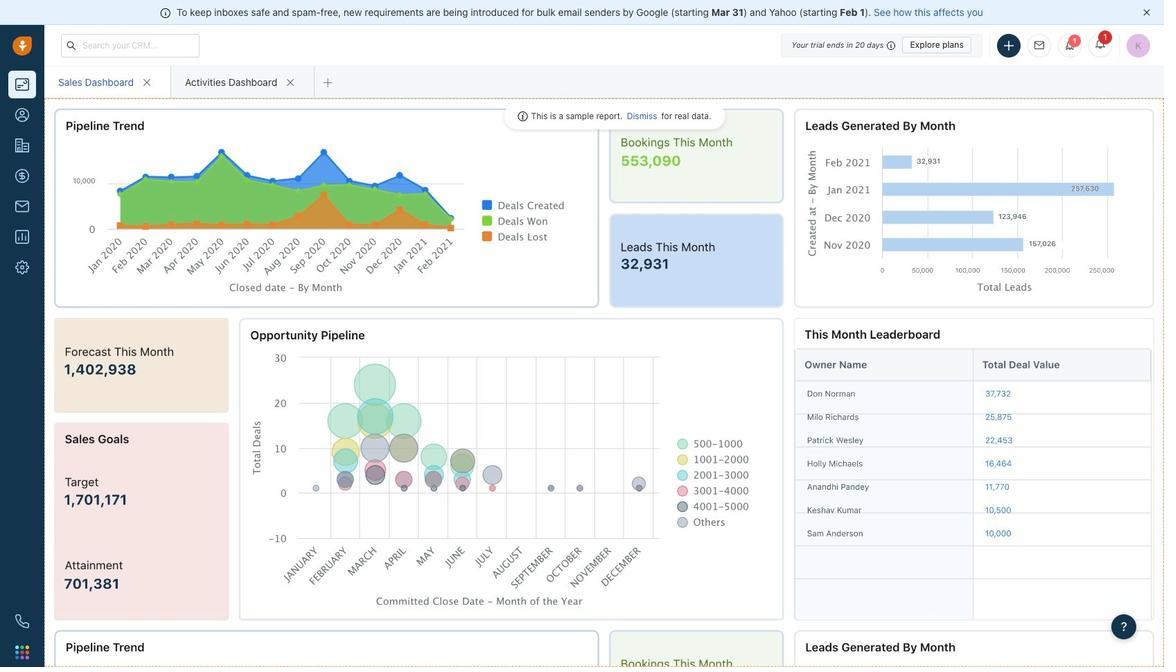 Task type: describe. For each thing, give the bounding box(es) containing it.
freshworks switcher image
[[15, 646, 29, 660]]

phone element
[[8, 608, 36, 636]]

send email image
[[1035, 41, 1045, 50]]



Task type: vqa. For each thing, say whether or not it's contained in the screenshot.
Search Your Crm... text field
yes



Task type: locate. For each thing, give the bounding box(es) containing it.
phone image
[[15, 615, 29, 629]]

close image
[[1144, 9, 1151, 16]]

Search your CRM... text field
[[61, 34, 200, 57]]



